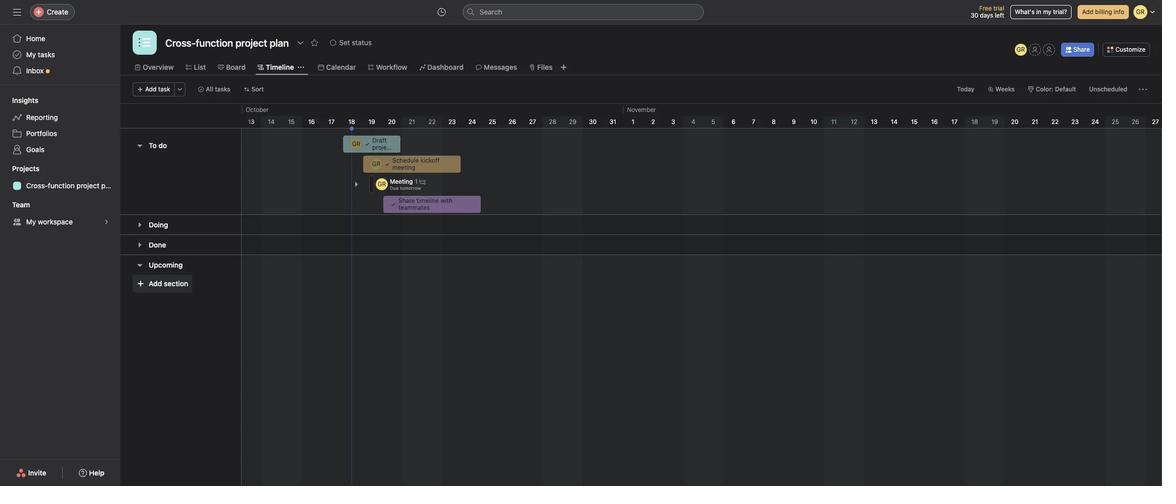 Task type: vqa. For each thing, say whether or not it's contained in the screenshot.
track for Off track
no



Task type: describe. For each thing, give the bounding box(es) containing it.
to
[[149, 141, 157, 150]]

my
[[1044, 8, 1052, 16]]

overview
[[143, 63, 174, 71]]

trial
[[994, 5, 1005, 12]]

insights element
[[0, 91, 121, 160]]

set
[[339, 38, 350, 47]]

2 27 from the left
[[1152, 118, 1160, 126]]

do
[[159, 141, 167, 150]]

list link
[[186, 62, 206, 73]]

my workspace
[[26, 218, 73, 226]]

2 20 from the left
[[1012, 118, 1019, 126]]

meeting
[[390, 178, 413, 185]]

gr down the brief
[[372, 160, 381, 168]]

2 17 from the left
[[952, 118, 958, 126]]

set status
[[339, 38, 372, 47]]

show subtasks for task meeting image
[[353, 181, 359, 187]]

with
[[441, 197, 453, 205]]

color:
[[1036, 85, 1054, 93]]

task
[[158, 85, 170, 93]]

unscheduled button
[[1085, 82, 1132, 97]]

default
[[1055, 85, 1077, 93]]

share for share timeline with teammates
[[399, 197, 415, 205]]

workspace
[[38, 218, 73, 226]]

add to starred image
[[311, 39, 319, 47]]

dashboard link
[[419, 62, 464, 73]]

timeline link
[[258, 62, 294, 73]]

cross-
[[26, 181, 48, 190]]

see details, my workspace image
[[104, 219, 110, 225]]

1 14 from the left
[[268, 118, 275, 126]]

free
[[980, 5, 992, 12]]

add for add section
[[149, 279, 162, 288]]

1 21 from the left
[[409, 118, 415, 126]]

projects button
[[0, 164, 39, 174]]

9
[[792, 118, 796, 126]]

add for add task
[[145, 85, 157, 93]]

doing
[[149, 220, 168, 229]]

add billing info
[[1083, 8, 1125, 16]]

0 horizontal spatial more actions image
[[177, 86, 183, 92]]

add task button
[[133, 82, 175, 97]]

draft project brief
[[372, 137, 392, 158]]

5
[[712, 118, 716, 126]]

tasks for my tasks
[[38, 50, 55, 59]]

search list box
[[463, 4, 704, 20]]

info
[[1114, 8, 1125, 16]]

1 25 from the left
[[489, 118, 496, 126]]

in
[[1037, 8, 1042, 16]]

1 inside november 1
[[632, 118, 635, 126]]

add task
[[145, 85, 170, 93]]

gr button
[[1015, 44, 1027, 56]]

color: default
[[1036, 85, 1077, 93]]

list image
[[139, 37, 151, 49]]

teams element
[[0, 196, 121, 232]]

today button
[[953, 82, 979, 97]]

gr left due
[[378, 180, 386, 188]]

global element
[[0, 25, 121, 85]]

29
[[569, 118, 577, 126]]

to do
[[149, 141, 167, 150]]

create button
[[30, 4, 75, 20]]

1 13 from the left
[[248, 118, 255, 126]]

tomorrow
[[400, 185, 421, 191]]

portfolios link
[[6, 126, 115, 142]]

2 16 from the left
[[932, 118, 938, 126]]

plan
[[101, 181, 115, 190]]

2 14 from the left
[[891, 118, 898, 126]]

billing
[[1096, 8, 1113, 16]]

calendar
[[326, 63, 356, 71]]

weeks button
[[983, 82, 1020, 97]]

tab actions image
[[298, 64, 304, 70]]

upcoming
[[149, 261, 183, 269]]

2 23 from the left
[[1072, 118, 1079, 126]]

all
[[206, 85, 213, 93]]

1 15 from the left
[[288, 118, 295, 126]]

today
[[957, 85, 975, 93]]

1 horizontal spatial more actions image
[[1139, 85, 1147, 93]]

gr inside button
[[1017, 46, 1025, 53]]

3
[[672, 118, 675, 126]]

my workspace link
[[6, 214, 115, 230]]

done button
[[149, 236, 166, 254]]

1 23 from the left
[[449, 118, 456, 126]]

add section button
[[133, 275, 192, 293]]

projects
[[12, 164, 39, 173]]

board
[[226, 63, 246, 71]]

4
[[692, 118, 696, 126]]

all tasks button
[[193, 82, 235, 97]]

2 15 from the left
[[912, 118, 918, 126]]

november
[[627, 106, 656, 114]]

meeting
[[393, 164, 416, 171]]

help button
[[73, 464, 111, 483]]

share button
[[1061, 43, 1095, 57]]

1 18 from the left
[[349, 118, 355, 126]]

1 16 from the left
[[308, 118, 315, 126]]

schedule kickoff meeting
[[393, 157, 440, 171]]

trial?
[[1054, 8, 1068, 16]]

share for share
[[1074, 46, 1090, 53]]

insights button
[[0, 95, 38, 106]]

free trial 30 days left
[[971, 5, 1005, 19]]

draft
[[372, 137, 387, 144]]

2 22 from the left
[[1052, 118, 1059, 126]]

cross-function project plan link
[[6, 178, 115, 194]]

done
[[149, 241, 166, 249]]

leftcount image
[[420, 179, 426, 185]]

november 1
[[627, 106, 656, 126]]

goals
[[26, 145, 45, 154]]

31
[[610, 118, 616, 126]]

add for add billing info
[[1083, 8, 1094, 16]]

overview link
[[135, 62, 174, 73]]

due
[[390, 185, 399, 191]]

1 vertical spatial 30
[[589, 118, 597, 126]]



Task type: locate. For each thing, give the bounding box(es) containing it.
1 vertical spatial project
[[77, 181, 99, 190]]

set status button
[[326, 36, 376, 50]]

all tasks
[[206, 85, 230, 93]]

1 vertical spatial 1
[[415, 178, 418, 185]]

17
[[329, 118, 335, 126], [952, 118, 958, 126]]

1 horizontal spatial tasks
[[215, 85, 230, 93]]

1 horizontal spatial 1
[[632, 118, 635, 126]]

1 horizontal spatial share
[[1074, 46, 1090, 53]]

2 24 from the left
[[1092, 118, 1099, 126]]

0 horizontal spatial 14
[[268, 118, 275, 126]]

13 right 12
[[871, 118, 878, 126]]

add inside button
[[145, 85, 157, 93]]

25
[[489, 118, 496, 126], [1112, 118, 1120, 126]]

12
[[851, 118, 858, 126]]

1 vertical spatial tasks
[[215, 85, 230, 93]]

sort button
[[239, 82, 268, 97]]

0 horizontal spatial 26
[[509, 118, 516, 126]]

1 19 from the left
[[369, 118, 375, 126]]

to do button
[[149, 137, 167, 155]]

1 horizontal spatial 19
[[992, 118, 999, 126]]

1 horizontal spatial 30
[[971, 12, 979, 19]]

teammates
[[399, 204, 430, 212]]

function
[[48, 181, 75, 190]]

collapse task list for the section upcoming image
[[136, 261, 144, 269]]

upcoming button
[[149, 256, 183, 274]]

21 down color:
[[1032, 118, 1039, 126]]

6
[[732, 118, 736, 126]]

22 up kickoff
[[429, 118, 436, 126]]

1 horizontal spatial 15
[[912, 118, 918, 126]]

my tasks
[[26, 50, 55, 59]]

tasks right all
[[215, 85, 230, 93]]

0 horizontal spatial project
[[77, 181, 99, 190]]

0 horizontal spatial 30
[[589, 118, 597, 126]]

2 18 from the left
[[972, 118, 978, 126]]

my down team at top left
[[26, 218, 36, 226]]

0 horizontal spatial 25
[[489, 118, 496, 126]]

search button
[[463, 4, 704, 20]]

22 down color: default dropdown button on the top right
[[1052, 118, 1059, 126]]

2 13 from the left
[[871, 118, 878, 126]]

16
[[308, 118, 315, 126], [932, 118, 938, 126]]

1 vertical spatial my
[[26, 218, 36, 226]]

gr down what's
[[1017, 46, 1025, 53]]

2
[[652, 118, 655, 126]]

20 up draft project brief
[[388, 118, 396, 126]]

status
[[352, 38, 372, 47]]

portfolios
[[26, 129, 57, 138]]

invite
[[28, 469, 46, 477]]

messages link
[[476, 62, 517, 73]]

what's in my trial?
[[1015, 8, 1068, 16]]

18
[[349, 118, 355, 126], [972, 118, 978, 126]]

1 26 from the left
[[509, 118, 516, 126]]

tasks inside all tasks dropdown button
[[215, 85, 230, 93]]

reporting link
[[6, 110, 115, 126]]

1 vertical spatial share
[[399, 197, 415, 205]]

what's in my trial? button
[[1011, 5, 1072, 19]]

1 down the november at right
[[632, 118, 635, 126]]

schedule
[[393, 157, 419, 164]]

search
[[480, 8, 502, 16]]

0 vertical spatial share
[[1074, 46, 1090, 53]]

0 horizontal spatial 22
[[429, 118, 436, 126]]

0 horizontal spatial tasks
[[38, 50, 55, 59]]

2 21 from the left
[[1032, 118, 1039, 126]]

None text field
[[163, 34, 292, 52]]

1 left "leftcount" image
[[415, 178, 418, 185]]

0 horizontal spatial 27
[[529, 118, 536, 126]]

7
[[752, 118, 756, 126]]

team
[[12, 201, 30, 209]]

tasks
[[38, 50, 55, 59], [215, 85, 230, 93]]

weeks
[[996, 85, 1015, 93]]

project inside cross-function project plan link
[[77, 181, 99, 190]]

inbox link
[[6, 63, 115, 79]]

1 horizontal spatial 24
[[1092, 118, 1099, 126]]

1 horizontal spatial 21
[[1032, 118, 1039, 126]]

history image
[[438, 8, 446, 16]]

19 down weeks dropdown button
[[992, 118, 999, 126]]

2 vertical spatial add
[[149, 279, 162, 288]]

add left section
[[149, 279, 162, 288]]

workflow
[[376, 63, 407, 71]]

project
[[372, 144, 392, 151], [77, 181, 99, 190]]

kickoff
[[421, 157, 440, 164]]

more actions image right unscheduled dropdown button
[[1139, 85, 1147, 93]]

more actions image
[[1139, 85, 1147, 93], [177, 86, 183, 92]]

0 horizontal spatial 15
[[288, 118, 295, 126]]

13 down the october
[[248, 118, 255, 126]]

due tomorrow
[[390, 185, 421, 191]]

share
[[1074, 46, 1090, 53], [399, 197, 415, 205]]

21 up schedule on the top
[[409, 118, 415, 126]]

list
[[194, 63, 206, 71]]

8
[[772, 118, 776, 126]]

0 horizontal spatial 17
[[329, 118, 335, 126]]

hide sidebar image
[[13, 8, 21, 16]]

left
[[995, 12, 1005, 19]]

20
[[388, 118, 396, 126], [1012, 118, 1019, 126]]

0 horizontal spatial 21
[[409, 118, 415, 126]]

20 down the weeks
[[1012, 118, 1019, 126]]

collapse task list for the section to do image
[[136, 142, 144, 150]]

projects element
[[0, 160, 121, 196]]

13
[[248, 118, 255, 126], [871, 118, 878, 126]]

help
[[89, 469, 105, 477]]

1 24 from the left
[[469, 118, 476, 126]]

0 horizontal spatial 20
[[388, 118, 396, 126]]

add section
[[149, 279, 188, 288]]

share up default
[[1074, 46, 1090, 53]]

19
[[369, 118, 375, 126], [992, 118, 999, 126]]

2 25 from the left
[[1112, 118, 1120, 126]]

my inside global element
[[26, 50, 36, 59]]

0 horizontal spatial 13
[[248, 118, 255, 126]]

share inside share timeline with teammates
[[399, 197, 415, 205]]

0 horizontal spatial share
[[399, 197, 415, 205]]

22
[[429, 118, 436, 126], [1052, 118, 1059, 126]]

1 horizontal spatial 13
[[871, 118, 878, 126]]

0 horizontal spatial 18
[[349, 118, 355, 126]]

19 up draft
[[369, 118, 375, 126]]

invite button
[[10, 464, 53, 483]]

0 vertical spatial 30
[[971, 12, 979, 19]]

add tab image
[[560, 63, 568, 71]]

my for my tasks
[[26, 50, 36, 59]]

0 vertical spatial tasks
[[38, 50, 55, 59]]

files link
[[529, 62, 553, 73]]

1 horizontal spatial 22
[[1052, 118, 1059, 126]]

tasks inside 'my tasks' link
[[38, 50, 55, 59]]

0 horizontal spatial 1
[[415, 178, 418, 185]]

timeline
[[417, 197, 439, 205]]

calendar link
[[318, 62, 356, 73]]

add left task
[[145, 85, 157, 93]]

1 17 from the left
[[329, 118, 335, 126]]

1 vertical spatial add
[[145, 85, 157, 93]]

30 inside "free trial 30 days left"
[[971, 12, 979, 19]]

add left billing
[[1083, 8, 1094, 16]]

cross-function project plan
[[26, 181, 115, 190]]

tasks for all tasks
[[215, 85, 230, 93]]

0 vertical spatial project
[[372, 144, 392, 151]]

my up "inbox" in the top of the page
[[26, 50, 36, 59]]

my inside 'link'
[[26, 218, 36, 226]]

0 vertical spatial 1
[[632, 118, 635, 126]]

1 horizontal spatial 23
[[1072, 118, 1079, 126]]

11
[[832, 118, 837, 126]]

0 horizontal spatial 24
[[469, 118, 476, 126]]

more actions image right task
[[177, 86, 183, 92]]

doing button
[[149, 216, 168, 234]]

23
[[449, 118, 456, 126], [1072, 118, 1079, 126]]

1 horizontal spatial 17
[[952, 118, 958, 126]]

14 down the october
[[268, 118, 275, 126]]

gr left draft
[[352, 140, 361, 148]]

1 horizontal spatial 27
[[1152, 118, 1160, 126]]

26 down unscheduled dropdown button
[[1132, 118, 1140, 126]]

what's
[[1015, 8, 1035, 16]]

1 horizontal spatial 20
[[1012, 118, 1019, 126]]

gr
[[1017, 46, 1025, 53], [352, 140, 361, 148], [372, 160, 381, 168], [378, 180, 386, 188]]

30 left 31
[[589, 118, 597, 126]]

1 20 from the left
[[388, 118, 396, 126]]

14 right 12
[[891, 118, 898, 126]]

dashboard
[[428, 63, 464, 71]]

tasks down home
[[38, 50, 55, 59]]

1 horizontal spatial 25
[[1112, 118, 1120, 126]]

1 22 from the left
[[429, 118, 436, 126]]

insights
[[12, 96, 38, 105]]

30 left days
[[971, 12, 979, 19]]

27
[[529, 118, 536, 126], [1152, 118, 1160, 126]]

0 vertical spatial my
[[26, 50, 36, 59]]

expand task list for the section done image
[[136, 241, 144, 249]]

customize button
[[1103, 43, 1151, 57]]

1 my from the top
[[26, 50, 36, 59]]

share down due tomorrow
[[399, 197, 415, 205]]

1 horizontal spatial 26
[[1132, 118, 1140, 126]]

unscheduled
[[1090, 85, 1128, 93]]

26 left 28
[[509, 118, 516, 126]]

0 vertical spatial add
[[1083, 8, 1094, 16]]

share inside button
[[1074, 46, 1090, 53]]

2 my from the top
[[26, 218, 36, 226]]

inbox
[[26, 66, 44, 75]]

10
[[811, 118, 818, 126]]

0 horizontal spatial 23
[[449, 118, 456, 126]]

1 horizontal spatial 14
[[891, 118, 898, 126]]

show options image
[[297, 39, 305, 47]]

customize
[[1116, 46, 1146, 53]]

0 horizontal spatial 16
[[308, 118, 315, 126]]

24
[[469, 118, 476, 126], [1092, 118, 1099, 126]]

2 26 from the left
[[1132, 118, 1140, 126]]

days
[[980, 12, 994, 19]]

1 27 from the left
[[529, 118, 536, 126]]

0 horizontal spatial 19
[[369, 118, 375, 126]]

1 horizontal spatial 16
[[932, 118, 938, 126]]

home
[[26, 34, 45, 43]]

1 horizontal spatial 18
[[972, 118, 978, 126]]

section
[[164, 279, 188, 288]]

expand task list for the section doing image
[[136, 221, 144, 229]]

26
[[509, 118, 516, 126], [1132, 118, 1140, 126]]

1 horizontal spatial project
[[372, 144, 392, 151]]

my for my workspace
[[26, 218, 36, 226]]

2 19 from the left
[[992, 118, 999, 126]]



